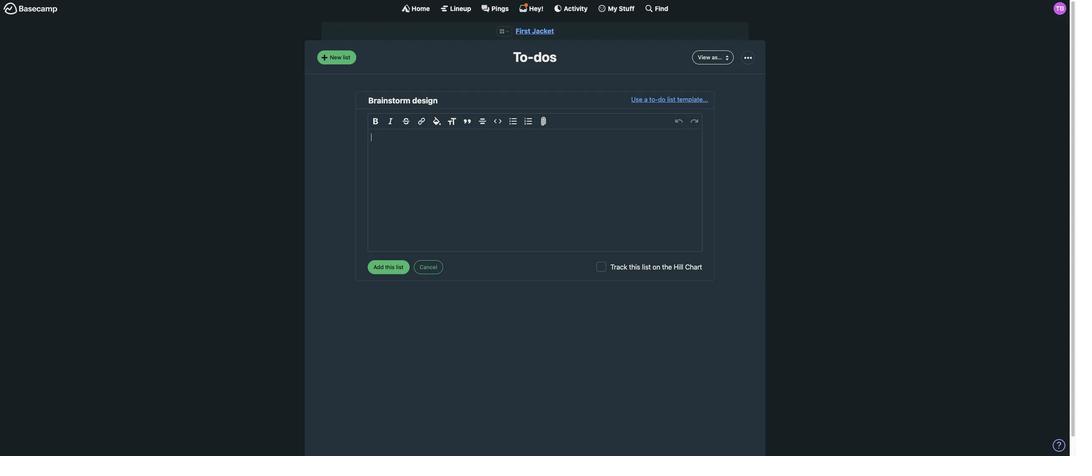Task type: locate. For each thing, give the bounding box(es) containing it.
a
[[645, 96, 648, 103]]

activity
[[564, 4, 588, 12]]

cancel button
[[414, 260, 444, 274]]

cancel
[[420, 264, 438, 270]]

on
[[653, 263, 661, 271]]

view as… button
[[693, 51, 734, 64]]

main element
[[0, 0, 1071, 17]]

new list link
[[317, 51, 357, 64]]

list left on
[[643, 263, 651, 271]]

home
[[412, 4, 430, 12]]

2 vertical spatial list
[[643, 263, 651, 271]]

0 horizontal spatial list
[[343, 54, 351, 61]]

my stuff
[[608, 4, 635, 12]]

list
[[343, 54, 351, 61], [668, 96, 676, 103], [643, 263, 651, 271]]

lineup
[[451, 4, 472, 12]]

1 vertical spatial list
[[668, 96, 676, 103]]

find
[[655, 4, 669, 12]]

first
[[516, 27, 531, 35]]

1 horizontal spatial list
[[643, 263, 651, 271]]

list right do
[[668, 96, 676, 103]]

hey! button
[[519, 3, 544, 13]]

this
[[630, 263, 641, 271]]

to-
[[513, 49, 534, 65]]

list right new
[[343, 54, 351, 61]]

hill chart
[[674, 263, 703, 271]]

to-
[[650, 96, 659, 103]]

first jacket
[[516, 27, 555, 35]]

new
[[330, 54, 342, 61]]

2 horizontal spatial list
[[668, 96, 676, 103]]

0 vertical spatial list
[[343, 54, 351, 61]]

None submit
[[368, 260, 410, 274]]

first jacket link
[[516, 27, 555, 35]]

my stuff button
[[598, 4, 635, 13]]

tyler black image
[[1055, 2, 1067, 15]]



Task type: vqa. For each thing, say whether or not it's contained in the screenshot.
projects
no



Task type: describe. For each thing, give the bounding box(es) containing it.
dos
[[534, 49, 557, 65]]

track this list on the hill chart
[[611, 263, 703, 271]]

the
[[663, 263, 673, 271]]

hey!
[[530, 4, 544, 12]]

use
[[632, 96, 643, 103]]

stuff
[[619, 4, 635, 12]]

lineup link
[[440, 4, 472, 13]]

view as…
[[699, 54, 723, 61]]

Name this list… text field
[[369, 95, 632, 107]]

do
[[659, 96, 666, 103]]

find button
[[645, 4, 669, 13]]

switch accounts image
[[3, 2, 58, 15]]

pings
[[492, 4, 509, 12]]

pings button
[[482, 4, 509, 13]]

new list
[[330, 54, 351, 61]]

jacket
[[533, 27, 555, 35]]

as…
[[712, 54, 723, 61]]

use a to-do list template... link
[[632, 95, 709, 107]]

home link
[[402, 4, 430, 13]]

track
[[611, 263, 628, 271]]

my
[[608, 4, 618, 12]]

template...
[[678, 96, 709, 103]]

use a to-do list template...
[[632, 96, 709, 103]]

To-do list description: Add extra details or attach a file text field
[[368, 129, 702, 252]]

activity link
[[554, 4, 588, 13]]

view
[[699, 54, 711, 61]]

to-dos
[[513, 49, 557, 65]]



